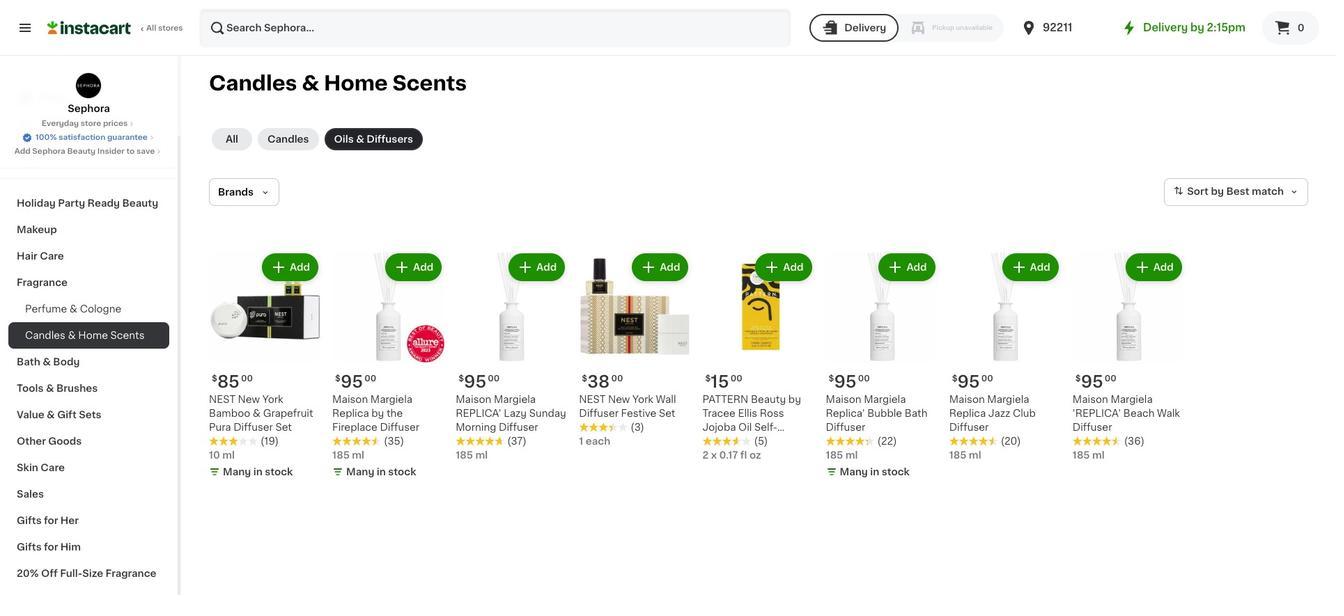 Task type: describe. For each thing, give the bounding box(es) containing it.
00 for wall
[[611, 375, 623, 383]]

shop
[[39, 93, 65, 103]]

brands button
[[209, 178, 279, 206]]

ml for (37)
[[475, 451, 488, 461]]

many in stock for (19)
[[223, 468, 293, 477]]

stock for (19)
[[265, 468, 293, 477]]

nest new york wall diffuser festive set
[[579, 395, 676, 419]]

ross
[[760, 409, 784, 419]]

sephora link
[[68, 72, 110, 116]]

gift
[[57, 410, 77, 420]]

bubble
[[868, 409, 902, 419]]

00 for beach
[[1105, 375, 1117, 383]]

candles & home scents link
[[8, 323, 169, 349]]

stores
[[158, 24, 183, 32]]

100% satisfaction guarantee button
[[22, 130, 156, 144]]

x
[[711, 451, 717, 461]]

goods
[[48, 437, 82, 447]]

$ 38 00
[[582, 374, 623, 390]]

ellis
[[738, 409, 757, 419]]

by inside maison margiela replica by the fireplace diffuser
[[372, 409, 384, 419]]

care for hair care
[[40, 252, 64, 261]]

product group containing 38
[[579, 251, 692, 449]]

grapefruit
[[263, 409, 313, 419]]

& up 'candles' link
[[302, 73, 319, 93]]

185 for maison margiela replica by the fireplace diffuser
[[332, 451, 350, 461]]

7 product group from the left
[[949, 251, 1062, 463]]

$ for nest new york wall diffuser festive set
[[582, 375, 588, 383]]

save
[[137, 148, 155, 155]]

95 for maison margiela replica' lazy sunday morning diffuser
[[464, 374, 487, 390]]

beauty inside pattern beauty by tracee ellis ross jojoba oil self- heating packs
[[751, 395, 786, 405]]

& right oils
[[356, 134, 364, 144]]

many in stock for (22)
[[840, 468, 910, 477]]

hair
[[17, 252, 37, 261]]

3 many from the left
[[840, 468, 868, 477]]

again
[[70, 121, 98, 131]]

10 ml
[[209, 451, 235, 461]]

insider
[[97, 148, 125, 155]]

replica'
[[456, 409, 501, 419]]

value & gift sets link
[[8, 402, 169, 429]]

(3)
[[631, 423, 645, 433]]

185 ml for maison margiela 'replica' beach walk diffuser
[[1073, 451, 1105, 461]]

makeup link
[[8, 217, 169, 243]]

$ for maison margiela replica' lazy sunday morning diffuser
[[459, 375, 464, 383]]

all stores link
[[47, 8, 184, 47]]

new for 85
[[238, 395, 260, 405]]

& left cologne
[[70, 304, 77, 314]]

in for (19)
[[253, 468, 263, 477]]

add sephora beauty insider to save link
[[14, 146, 163, 157]]

diffuser inside maison margiela 'replica' beach walk diffuser
[[1073, 423, 1112, 433]]

sort by
[[1187, 187, 1224, 197]]

add sephora beauty insider to save
[[14, 148, 155, 155]]

85
[[217, 374, 240, 390]]

walk
[[1157, 409, 1180, 419]]

add button for nest new york bamboo & grapefruit pura diffuser set
[[263, 255, 317, 280]]

store
[[81, 120, 101, 128]]

add for maison margiela replica' lazy sunday morning diffuser
[[537, 263, 557, 272]]

off
[[41, 569, 58, 579]]

many in stock for (35)
[[346, 468, 416, 477]]

sephora logo image
[[76, 72, 102, 99]]

& left gift
[[47, 410, 55, 420]]

delivery by 2:15pm link
[[1121, 20, 1246, 36]]

(5)
[[754, 437, 768, 447]]

gifts for him
[[17, 543, 81, 553]]

(36)
[[1124, 437, 1145, 447]]

value & gift sets
[[17, 410, 101, 420]]

20%
[[17, 569, 39, 579]]

00 for by
[[365, 375, 376, 383]]

sales link
[[8, 481, 169, 508]]

95 for maison margiela replica' bubble bath diffuser
[[834, 374, 857, 390]]

pattern beauty by tracee ellis ross jojoba oil self- heating packs
[[703, 395, 801, 447]]

& left body
[[43, 357, 51, 367]]

margiela for lazy
[[494, 395, 536, 405]]

1 vertical spatial sephora
[[32, 148, 65, 155]]

guarantee
[[107, 134, 148, 141]]

2
[[703, 451, 709, 461]]

95 for maison margiela replica jazz club diffuser
[[958, 374, 980, 390]]

1
[[579, 437, 583, 447]]

for for him
[[44, 543, 58, 553]]

holiday party ready beauty
[[17, 199, 158, 208]]

add button for maison margiela replica' bubble bath diffuser
[[880, 255, 934, 280]]

full-
[[60, 569, 82, 579]]

replica for fireplace
[[332, 409, 369, 419]]

all for all stores
[[146, 24, 156, 32]]

care for skin care
[[41, 463, 65, 473]]

all for all
[[226, 134, 238, 144]]

heating
[[703, 437, 741, 447]]

3 product group from the left
[[456, 251, 568, 463]]

perfume
[[25, 304, 67, 314]]

makeup
[[17, 225, 57, 235]]

party
[[58, 199, 85, 208]]

185 for maison margiela replica jazz club diffuser
[[949, 451, 967, 461]]

delivery for delivery by 2:15pm
[[1143, 22, 1188, 33]]

by inside pattern beauty by tracee ellis ross jojoba oil self- heating packs
[[789, 395, 801, 405]]

nest for 38
[[579, 395, 606, 405]]

0.17
[[719, 451, 738, 461]]

lists link
[[8, 140, 169, 168]]

many for pura
[[223, 468, 251, 477]]

replica'
[[826, 409, 865, 419]]

to
[[126, 148, 135, 155]]

0 vertical spatial bath
[[17, 357, 40, 367]]

& down perfume & cologne
[[68, 331, 76, 341]]

sunday
[[529, 409, 566, 419]]

15
[[711, 374, 729, 390]]

2 x 0.17 fl oz
[[703, 451, 761, 461]]

her
[[61, 516, 79, 526]]

ml for (22)
[[846, 451, 858, 461]]

185 for maison margiela 'replica' beach walk diffuser
[[1073, 451, 1090, 461]]

38
[[588, 374, 610, 390]]

0 vertical spatial home
[[324, 73, 388, 93]]

best
[[1227, 187, 1250, 197]]

maison margiela replica jazz club diffuser
[[949, 395, 1036, 433]]

by inside field
[[1211, 187, 1224, 197]]

tracee
[[703, 409, 736, 419]]

$ 15 00
[[705, 374, 743, 390]]

0 button
[[1263, 11, 1320, 45]]

bamboo
[[209, 409, 250, 419]]

ml for (20)
[[969, 451, 981, 461]]

fl
[[741, 451, 747, 461]]

(37)
[[507, 437, 527, 447]]

Best match Sort by field
[[1165, 178, 1309, 206]]

hair care link
[[8, 243, 169, 270]]

buy it again link
[[8, 112, 169, 140]]

bath & body
[[17, 357, 80, 367]]

other goods
[[17, 437, 82, 447]]

1 horizontal spatial fragrance
[[106, 569, 156, 579]]

1 vertical spatial candles
[[268, 134, 309, 144]]

set inside the "nest new york bamboo & grapefruit pura diffuser set"
[[276, 423, 292, 433]]

$ for maison margiela replica by the fireplace diffuser
[[335, 375, 341, 383]]

6 product group from the left
[[826, 251, 938, 482]]

product group containing 15
[[703, 251, 815, 463]]

tools & brushes
[[17, 384, 98, 394]]

$ 85 00
[[212, 374, 253, 390]]

add button for nest new york wall diffuser festive set
[[634, 255, 687, 280]]

everyday store prices link
[[42, 118, 136, 130]]

add button for maison margiela replica jazz club diffuser
[[1004, 255, 1058, 280]]

all stores
[[146, 24, 183, 32]]

00 for bubble
[[858, 375, 870, 383]]

$ 95 00 for maison margiela 'replica' beach walk diffuser
[[1076, 374, 1117, 390]]

tools
[[17, 384, 44, 394]]

holiday
[[17, 199, 56, 208]]

york for 85
[[262, 395, 283, 405]]

margiela for by
[[371, 395, 413, 405]]

club
[[1013, 409, 1036, 419]]

add for maison margiela replica' bubble bath diffuser
[[907, 263, 927, 272]]



Task type: vqa. For each thing, say whether or not it's contained in the screenshot.
4
no



Task type: locate. For each thing, give the bounding box(es) containing it.
0 vertical spatial scents
[[393, 73, 467, 93]]

shop link
[[8, 84, 169, 112]]

00 right 15
[[731, 375, 743, 383]]

1 vertical spatial home
[[78, 331, 108, 341]]

(35)
[[384, 437, 404, 447]]

replica
[[332, 409, 369, 419], [949, 409, 986, 419]]

185 ml for maison margiela replica' lazy sunday morning diffuser
[[456, 451, 488, 461]]

1 horizontal spatial set
[[659, 409, 676, 419]]

nest inside the "nest new york bamboo & grapefruit pura diffuser set"
[[209, 395, 236, 405]]

diffuser inside the maison margiela replica' lazy sunday morning diffuser
[[499, 423, 538, 433]]

maison for maison margiela 'replica' beach walk diffuser
[[1073, 395, 1108, 405]]

other
[[17, 437, 46, 447]]

1 nest from the left
[[209, 395, 236, 405]]

ml for (36)
[[1093, 451, 1105, 461]]

92211 button
[[1021, 8, 1104, 47]]

1 vertical spatial for
[[44, 543, 58, 553]]

margiela
[[371, 395, 413, 405], [494, 395, 536, 405], [864, 395, 906, 405], [988, 395, 1030, 405], [1111, 395, 1153, 405]]

5 ml from the left
[[969, 451, 981, 461]]

york
[[262, 395, 283, 405], [633, 395, 654, 405]]

new
[[238, 395, 260, 405], [608, 395, 630, 405]]

5 185 from the left
[[1073, 451, 1090, 461]]

$ up replica'
[[829, 375, 834, 383]]

$ 95 00 for maison margiela replica' lazy sunday morning diffuser
[[459, 374, 500, 390]]

skin care link
[[8, 455, 169, 481]]

6 add button from the left
[[880, 255, 934, 280]]

nest down 38 at the bottom left of the page
[[579, 395, 606, 405]]

gifts up 20%
[[17, 543, 42, 553]]

185 down replica'
[[826, 451, 843, 461]]

6 ml from the left
[[1093, 451, 1105, 461]]

0 horizontal spatial delivery
[[845, 23, 887, 33]]

0 horizontal spatial all
[[146, 24, 156, 32]]

0 horizontal spatial fragrance
[[17, 278, 68, 288]]

$ for maison margiela 'replica' beach walk diffuser
[[1076, 375, 1081, 383]]

nest for 85
[[209, 395, 236, 405]]

ml down 'replica' on the right of page
[[1093, 451, 1105, 461]]

maison inside maison margiela replica jazz club diffuser
[[949, 395, 985, 405]]

0 horizontal spatial many in stock
[[223, 468, 293, 477]]

add for maison margiela replica by the fireplace diffuser
[[413, 263, 434, 272]]

2 horizontal spatial beauty
[[751, 395, 786, 405]]

1 ml from the left
[[222, 451, 235, 461]]

★★★★★
[[579, 423, 628, 433], [579, 423, 628, 433], [209, 437, 258, 447], [209, 437, 258, 447], [332, 437, 381, 447], [332, 437, 381, 447], [456, 437, 505, 447], [456, 437, 505, 447], [703, 437, 751, 447], [703, 437, 751, 447], [826, 437, 875, 447], [826, 437, 875, 447], [949, 437, 998, 447], [949, 437, 998, 447], [1073, 437, 1122, 447], [1073, 437, 1122, 447]]

None search field
[[199, 8, 792, 47]]

8 product group from the left
[[1073, 251, 1185, 463]]

stock down the (19)
[[265, 468, 293, 477]]

00 up maison margiela replica by the fireplace diffuser
[[365, 375, 376, 383]]

185 ml down replica'
[[826, 451, 858, 461]]

& right tools
[[46, 384, 54, 394]]

nest
[[209, 395, 236, 405], [579, 395, 606, 405]]

ml for (19)
[[222, 451, 235, 461]]

gifts for gifts for her
[[17, 516, 42, 526]]

diffuser inside maison margiela replica by the fireplace diffuser
[[380, 423, 420, 433]]

0 horizontal spatial beauty
[[67, 148, 96, 155]]

new up the festive
[[608, 395, 630, 405]]

2 185 ml from the left
[[456, 451, 488, 461]]

0 horizontal spatial many
[[223, 468, 251, 477]]

3 95 from the left
[[834, 374, 857, 390]]

care right skin at the left bottom of the page
[[41, 463, 65, 473]]

perfume & cologne
[[25, 304, 121, 314]]

margiela inside the maison margiela replica' lazy sunday morning diffuser
[[494, 395, 536, 405]]

set down the wall
[[659, 409, 676, 419]]

candles left oils
[[268, 134, 309, 144]]

Search field
[[201, 10, 790, 46]]

1 vertical spatial care
[[41, 463, 65, 473]]

oils
[[334, 134, 354, 144]]

1 vertical spatial all
[[226, 134, 238, 144]]

3 margiela from the left
[[864, 395, 906, 405]]

york for 38
[[633, 395, 654, 405]]

york up the festive
[[633, 395, 654, 405]]

2 margiela from the left
[[494, 395, 536, 405]]

185 ml down maison margiela replica jazz club diffuser
[[949, 451, 981, 461]]

2 gifts from the top
[[17, 543, 42, 553]]

ready
[[88, 199, 120, 208]]

$ for maison margiela replica jazz club diffuser
[[952, 375, 958, 383]]

3 $ from the left
[[459, 375, 464, 383]]

1 horizontal spatial all
[[226, 134, 238, 144]]

all inside "link"
[[226, 134, 238, 144]]

perfume & cologne link
[[8, 296, 169, 323]]

00 inside $ 38 00
[[611, 375, 623, 383]]

diffuser down 'replica' on the right of page
[[1073, 423, 1112, 433]]

margiela for bubble
[[864, 395, 906, 405]]

1 $ 95 00 from the left
[[335, 374, 376, 390]]

margiela up bubble
[[864, 395, 906, 405]]

4 add button from the left
[[634, 255, 687, 280]]

1 185 ml from the left
[[332, 451, 364, 461]]

delivery for delivery
[[845, 23, 887, 33]]

0 vertical spatial sephora
[[68, 104, 110, 114]]

york inside the "nest new york bamboo & grapefruit pura diffuser set"
[[262, 395, 283, 405]]

ml down replica'
[[846, 451, 858, 461]]

1 product group from the left
[[209, 251, 321, 482]]

3 ml from the left
[[475, 451, 488, 461]]

diffuser up each
[[579, 409, 619, 419]]

maison for maison margiela replica' lazy sunday morning diffuser
[[456, 395, 491, 405]]

holiday party ready beauty link
[[8, 190, 169, 217]]

95 for maison margiela 'replica' beach walk diffuser
[[1081, 374, 1104, 390]]

3 add button from the left
[[510, 255, 564, 280]]

maison
[[332, 395, 368, 405], [456, 395, 491, 405], [826, 395, 862, 405], [949, 395, 985, 405], [1073, 395, 1108, 405]]

beauty up ross
[[751, 395, 786, 405]]

4 margiela from the left
[[988, 395, 1030, 405]]

2 add button from the left
[[387, 255, 441, 280]]

2 replica from the left
[[949, 409, 986, 419]]

1 horizontal spatial many in stock
[[346, 468, 416, 477]]

1 horizontal spatial york
[[633, 395, 654, 405]]

$ up 'replica' on the right of page
[[1076, 375, 1081, 383]]

margiela inside maison margiela 'replica' beach walk diffuser
[[1111, 395, 1153, 405]]

in for (22)
[[870, 468, 880, 477]]

fragrance down hair care
[[17, 278, 68, 288]]

margiela up beach
[[1111, 395, 1153, 405]]

0 horizontal spatial new
[[238, 395, 260, 405]]

5 00 from the left
[[731, 375, 743, 383]]

7 add button from the left
[[1004, 255, 1058, 280]]

gifts for gifts for him
[[17, 543, 42, 553]]

1 vertical spatial fragrance
[[106, 569, 156, 579]]

set down grapefruit
[[276, 423, 292, 433]]

1 horizontal spatial beauty
[[122, 199, 158, 208]]

instacart logo image
[[47, 20, 131, 36]]

$
[[212, 375, 217, 383], [335, 375, 341, 383], [459, 375, 464, 383], [582, 375, 588, 383], [705, 375, 711, 383], [829, 375, 834, 383], [952, 375, 958, 383], [1076, 375, 1081, 383]]

& inside the "nest new york bamboo & grapefruit pura diffuser set"
[[253, 409, 261, 419]]

185 ml for maison margiela replica' bubble bath diffuser
[[826, 451, 858, 461]]

0 vertical spatial beauty
[[67, 148, 96, 155]]

$ up replica' on the bottom left of the page
[[459, 375, 464, 383]]

95 for maison margiela replica by the fireplace diffuser
[[341, 374, 363, 390]]

185 ml for maison margiela replica jazz club diffuser
[[949, 451, 981, 461]]

$ up pattern on the bottom right of page
[[705, 375, 711, 383]]

margiela up the
[[371, 395, 413, 405]]

1 horizontal spatial candles & home scents
[[209, 73, 467, 93]]

185 for maison margiela replica' bubble bath diffuser
[[826, 451, 843, 461]]

many in stock down (22)
[[840, 468, 910, 477]]

185 down 'replica' on the right of page
[[1073, 451, 1090, 461]]

8 00 from the left
[[1105, 375, 1117, 383]]

1 horizontal spatial many
[[346, 468, 374, 477]]

8 $ from the left
[[1076, 375, 1081, 383]]

(19)
[[261, 437, 279, 447]]

$ 95 00 up 'replica' on the right of page
[[1076, 374, 1117, 390]]

185 ml for maison margiela replica by the fireplace diffuser
[[332, 451, 364, 461]]

0 horizontal spatial set
[[276, 423, 292, 433]]

(22)
[[878, 437, 897, 447]]

1 many from the left
[[223, 468, 251, 477]]

1 horizontal spatial scents
[[393, 73, 467, 93]]

1 horizontal spatial new
[[608, 395, 630, 405]]

00 up replica' on the bottom left of the page
[[488, 375, 500, 383]]

jojoba
[[703, 423, 736, 433]]

lists
[[39, 149, 63, 159]]

in for (35)
[[377, 468, 386, 477]]

5 $ 95 00 from the left
[[1076, 374, 1117, 390]]

gifts for him link
[[8, 534, 169, 561]]

buy it again
[[39, 121, 98, 131]]

$ 95 00 up maison margiela replica jazz club diffuser
[[952, 374, 993, 390]]

many in stock down (35)
[[346, 468, 416, 477]]

00 for jazz
[[982, 375, 993, 383]]

diffuser up the (19)
[[234, 423, 273, 433]]

7 00 from the left
[[982, 375, 993, 383]]

6 00 from the left
[[858, 375, 870, 383]]

1 horizontal spatial stock
[[388, 468, 416, 477]]

ml
[[222, 451, 235, 461], [352, 451, 364, 461], [475, 451, 488, 461], [846, 451, 858, 461], [969, 451, 981, 461], [1093, 451, 1105, 461]]

185 ml down 'replica' on the right of page
[[1073, 451, 1105, 461]]

festive
[[621, 409, 657, 419]]

maison for maison margiela replica' bubble bath diffuser
[[826, 395, 862, 405]]

new for 38
[[608, 395, 630, 405]]

00 inside '$ 85 00'
[[241, 375, 253, 383]]

sephora up store
[[68, 104, 110, 114]]

replica left jazz
[[949, 409, 986, 419]]

7 $ from the left
[[952, 375, 958, 383]]

jazz
[[989, 409, 1011, 419]]

1 vertical spatial beauty
[[122, 199, 158, 208]]

margiela inside "maison margiela replica' bubble bath diffuser"
[[864, 395, 906, 405]]

1 horizontal spatial bath
[[905, 409, 928, 419]]

margiela for jazz
[[988, 395, 1030, 405]]

2 horizontal spatial in
[[870, 468, 880, 477]]

0 horizontal spatial candles & home scents
[[25, 331, 145, 341]]

sales
[[17, 490, 44, 500]]

1 horizontal spatial sephora
[[68, 104, 110, 114]]

for inside gifts for him link
[[44, 543, 58, 553]]

2 $ from the left
[[335, 375, 341, 383]]

beauty down satisfaction
[[67, 148, 96, 155]]

$ up "nest new york wall diffuser festive set"
[[582, 375, 588, 383]]

2 many in stock from the left
[[346, 468, 416, 477]]

1 new from the left
[[238, 395, 260, 405]]

3 stock from the left
[[882, 468, 910, 477]]

add for nest new york wall diffuser festive set
[[660, 263, 680, 272]]

2 in from the left
[[377, 468, 386, 477]]

'replica'
[[1073, 409, 1121, 419]]

00 inside $ 15 00
[[731, 375, 743, 383]]

1 stock from the left
[[265, 468, 293, 477]]

$ 95 00 for maison margiela replica' bubble bath diffuser
[[829, 374, 870, 390]]

margiela inside maison margiela replica jazz club diffuser
[[988, 395, 1030, 405]]

1 185 from the left
[[332, 451, 350, 461]]

packs
[[744, 437, 773, 447]]

0 horizontal spatial york
[[262, 395, 283, 405]]

(20)
[[1001, 437, 1021, 447]]

candles up all "link"
[[209, 73, 297, 93]]

add for pattern beauty by tracee ellis ross jojoba oil self- heating packs
[[783, 263, 804, 272]]

3 $ 95 00 from the left
[[829, 374, 870, 390]]

$ inside $ 38 00
[[582, 375, 588, 383]]

for left her
[[44, 516, 58, 526]]

diffuser inside maison margiela replica jazz club diffuser
[[949, 423, 989, 433]]

00 right 85
[[241, 375, 253, 383]]

maison for maison margiela replica by the fireplace diffuser
[[332, 395, 368, 405]]

beauty right ready
[[122, 199, 158, 208]]

5 margiela from the left
[[1111, 395, 1153, 405]]

ml down morning
[[475, 451, 488, 461]]

185 down maison margiela replica jazz club diffuser
[[949, 451, 967, 461]]

diffuser inside "maison margiela replica' bubble bath diffuser"
[[826, 423, 866, 433]]

new inside the "nest new york bamboo & grapefruit pura diffuser set"
[[238, 395, 260, 405]]

1 95 from the left
[[341, 374, 363, 390]]

replica up fireplace
[[332, 409, 369, 419]]

0 horizontal spatial in
[[253, 468, 263, 477]]

all
[[146, 24, 156, 32], [226, 134, 238, 144]]

10
[[209, 451, 220, 461]]

replica inside maison margiela replica jazz club diffuser
[[949, 409, 986, 419]]

stock for (22)
[[882, 468, 910, 477]]

beach
[[1124, 409, 1155, 419]]

0 horizontal spatial stock
[[265, 468, 293, 477]]

add button for maison margiela replica' lazy sunday morning diffuser
[[510, 255, 564, 280]]

$ for nest new york bamboo & grapefruit pura diffuser set
[[212, 375, 217, 383]]

4 $ 95 00 from the left
[[952, 374, 993, 390]]

stock for (35)
[[388, 468, 416, 477]]

oils & diffusers link
[[324, 128, 423, 151]]

0 horizontal spatial scents
[[110, 331, 145, 341]]

beauty inside 'link'
[[122, 199, 158, 208]]

new inside "nest new york wall diffuser festive set"
[[608, 395, 630, 405]]

00 for tracee
[[731, 375, 743, 383]]

1 in from the left
[[253, 468, 263, 477]]

1 horizontal spatial delivery
[[1143, 22, 1188, 33]]

0
[[1298, 23, 1305, 33]]

bath up tools
[[17, 357, 40, 367]]

4 $ from the left
[[582, 375, 588, 383]]

4 ml from the left
[[846, 451, 858, 461]]

in down the (19)
[[253, 468, 263, 477]]

5 add button from the left
[[757, 255, 811, 280]]

185 ml down morning
[[456, 451, 488, 461]]

1 replica from the left
[[332, 409, 369, 419]]

product group
[[209, 251, 321, 482], [332, 251, 445, 482], [456, 251, 568, 463], [579, 251, 692, 449], [703, 251, 815, 463], [826, 251, 938, 482], [949, 251, 1062, 463], [1073, 251, 1185, 463]]

replica for diffuser
[[949, 409, 986, 419]]

scents down cologne
[[110, 331, 145, 341]]

ml down fireplace
[[352, 451, 364, 461]]

value
[[17, 410, 44, 420]]

home down 'perfume & cologne' link
[[78, 331, 108, 341]]

brands
[[218, 187, 254, 197]]

diffuser inside the "nest new york bamboo & grapefruit pura diffuser set"
[[234, 423, 273, 433]]

replica inside maison margiela replica by the fireplace diffuser
[[332, 409, 369, 419]]

0 vertical spatial set
[[659, 409, 676, 419]]

add for maison margiela 'replica' beach walk diffuser
[[1154, 263, 1174, 272]]

4 185 from the left
[[949, 451, 967, 461]]

1 vertical spatial gifts
[[17, 543, 42, 553]]

4 95 from the left
[[958, 374, 980, 390]]

2 for from the top
[[44, 543, 58, 553]]

for left him
[[44, 543, 58, 553]]

diffuser inside "nest new york wall diffuser festive set"
[[579, 409, 619, 419]]

set inside "nest new york wall diffuser festive set"
[[659, 409, 676, 419]]

95
[[341, 374, 363, 390], [464, 374, 487, 390], [834, 374, 857, 390], [958, 374, 980, 390], [1081, 374, 1104, 390]]

many down replica'
[[840, 468, 868, 477]]

2 vertical spatial candles
[[25, 331, 65, 341]]

product group containing 85
[[209, 251, 321, 482]]

add for nest new york bamboo & grapefruit pura diffuser set
[[290, 263, 310, 272]]

1 horizontal spatial in
[[377, 468, 386, 477]]

$ 95 00 up replica'
[[829, 374, 870, 390]]

nest inside "nest new york wall diffuser festive set"
[[579, 395, 606, 405]]

buy
[[39, 121, 59, 131]]

stock down (22)
[[882, 468, 910, 477]]

many in stock down the (19)
[[223, 468, 293, 477]]

1 maison from the left
[[332, 395, 368, 405]]

add button
[[263, 255, 317, 280], [387, 255, 441, 280], [510, 255, 564, 280], [634, 255, 687, 280], [757, 255, 811, 280], [880, 255, 934, 280], [1004, 255, 1058, 280], [1127, 255, 1181, 280]]

1 for from the top
[[44, 516, 58, 526]]

stock down (35)
[[388, 468, 416, 477]]

diffuser up (37)
[[499, 423, 538, 433]]

5 95 from the left
[[1081, 374, 1104, 390]]

home up oils
[[324, 73, 388, 93]]

5 $ from the left
[[705, 375, 711, 383]]

1 $ from the left
[[212, 375, 217, 383]]

sort
[[1187, 187, 1209, 197]]

2 185 from the left
[[456, 451, 473, 461]]

maison margiela 'replica' beach walk diffuser
[[1073, 395, 1180, 433]]

bath right bubble
[[905, 409, 928, 419]]

& right "bamboo"
[[253, 409, 261, 419]]

95 up replica' on the bottom left of the page
[[464, 374, 487, 390]]

add button for maison margiela 'replica' beach walk diffuser
[[1127, 255, 1181, 280]]

0 vertical spatial candles & home scents
[[209, 73, 467, 93]]

sephora down "100%"
[[32, 148, 65, 155]]

other goods link
[[8, 429, 169, 455]]

self-
[[755, 423, 778, 433]]

0 horizontal spatial replica
[[332, 409, 369, 419]]

service type group
[[810, 14, 1004, 42]]

2 horizontal spatial stock
[[882, 468, 910, 477]]

tools & brushes link
[[8, 376, 169, 402]]

ml for (35)
[[352, 451, 364, 461]]

$ inside $ 15 00
[[705, 375, 711, 383]]

for for her
[[44, 516, 58, 526]]

$ 95 00 up replica' on the bottom left of the page
[[459, 374, 500, 390]]

the
[[387, 409, 403, 419]]

many down fireplace
[[346, 468, 374, 477]]

2 95 from the left
[[464, 374, 487, 390]]

1 gifts from the top
[[17, 516, 42, 526]]

$ up maison margiela replica jazz club diffuser
[[952, 375, 958, 383]]

in down (35)
[[377, 468, 386, 477]]

candles & home scents down 'perfume & cologne' link
[[25, 331, 145, 341]]

maison margiela replica' bubble bath diffuser
[[826, 395, 928, 433]]

5 maison from the left
[[1073, 395, 1108, 405]]

add button for pattern beauty by tracee ellis ross jojoba oil self- heating packs
[[757, 255, 811, 280]]

1 00 from the left
[[241, 375, 253, 383]]

1 margiela from the left
[[371, 395, 413, 405]]

6 $ from the left
[[829, 375, 834, 383]]

$ inside '$ 85 00'
[[212, 375, 217, 383]]

$ up maison margiela replica by the fireplace diffuser
[[335, 375, 341, 383]]

95 up 'replica' on the right of page
[[1081, 374, 1104, 390]]

pura
[[209, 423, 231, 433]]

morning
[[456, 423, 496, 433]]

prices
[[103, 120, 128, 128]]

0 horizontal spatial nest
[[209, 395, 236, 405]]

185 ml down fireplace
[[332, 451, 364, 461]]

00 right 38 at the bottom left of the page
[[611, 375, 623, 383]]

margiela up 'lazy' in the left of the page
[[494, 395, 536, 405]]

2 horizontal spatial many in stock
[[840, 468, 910, 477]]

maison inside maison margiela 'replica' beach walk diffuser
[[1073, 395, 1108, 405]]

best match
[[1227, 187, 1284, 197]]

add for maison margiela replica jazz club diffuser
[[1030, 263, 1051, 272]]

candles down perfume
[[25, 331, 65, 341]]

1 each
[[579, 437, 611, 447]]

margiela up jazz
[[988, 395, 1030, 405]]

maison margiela replica by the fireplace diffuser
[[332, 395, 420, 433]]

0 horizontal spatial bath
[[17, 357, 40, 367]]

3 maison from the left
[[826, 395, 862, 405]]

2 nest from the left
[[579, 395, 606, 405]]

sets
[[79, 410, 101, 420]]

1 vertical spatial bath
[[905, 409, 928, 419]]

$ for maison margiela replica' bubble bath diffuser
[[829, 375, 834, 383]]

fragrance right size
[[106, 569, 156, 579]]

0 vertical spatial gifts
[[17, 516, 42, 526]]

100%
[[36, 134, 57, 141]]

york inside "nest new york wall diffuser festive set"
[[633, 395, 654, 405]]

0 vertical spatial care
[[40, 252, 64, 261]]

each
[[586, 437, 611, 447]]

scents up diffusers
[[393, 73, 467, 93]]

2 horizontal spatial many
[[840, 468, 868, 477]]

185 ml
[[332, 451, 364, 461], [456, 451, 488, 461], [826, 451, 858, 461], [949, 451, 981, 461], [1073, 451, 1105, 461]]

cologne
[[80, 304, 121, 314]]

1 horizontal spatial nest
[[579, 395, 606, 405]]

for inside gifts for her link
[[44, 516, 58, 526]]

00 for bamboo
[[241, 375, 253, 383]]

95 up maison margiela replica jazz club diffuser
[[958, 374, 980, 390]]

fragrance
[[17, 278, 68, 288], [106, 569, 156, 579]]

maison inside maison margiela replica by the fireplace diffuser
[[332, 395, 368, 405]]

0 vertical spatial fragrance
[[17, 278, 68, 288]]

1 horizontal spatial home
[[324, 73, 388, 93]]

8 add button from the left
[[1127, 255, 1181, 280]]

2 00 from the left
[[365, 375, 376, 383]]

$ for pattern beauty by tracee ellis ross jojoba oil self- heating packs
[[705, 375, 711, 383]]

0 vertical spatial for
[[44, 516, 58, 526]]

bath inside "maison margiela replica' bubble bath diffuser"
[[905, 409, 928, 419]]

delivery inside button
[[845, 23, 887, 33]]

delivery button
[[810, 14, 899, 42]]

all up the brands at the top left of the page
[[226, 134, 238, 144]]

2 many from the left
[[346, 468, 374, 477]]

sephora
[[68, 104, 110, 114], [32, 148, 65, 155]]

oil
[[739, 423, 752, 433]]

2 product group from the left
[[332, 251, 445, 482]]

185
[[332, 451, 350, 461], [456, 451, 473, 461], [826, 451, 843, 461], [949, 451, 967, 461], [1073, 451, 1090, 461]]

nest up "bamboo"
[[209, 395, 236, 405]]

maison inside "maison margiela replica' bubble bath diffuser"
[[826, 395, 862, 405]]

candles & home scents up oils
[[209, 73, 467, 93]]

new up "bamboo"
[[238, 395, 260, 405]]

nest new york bamboo & grapefruit pura diffuser set
[[209, 395, 313, 433]]

1 vertical spatial set
[[276, 423, 292, 433]]

diffuser down jazz
[[949, 423, 989, 433]]

3 185 from the left
[[826, 451, 843, 461]]

diffuser down the
[[380, 423, 420, 433]]

many for diffuser
[[346, 468, 374, 477]]

$ 95 00 for maison margiela replica by the fireplace diffuser
[[335, 374, 376, 390]]

0 vertical spatial candles
[[209, 73, 297, 93]]

2 new from the left
[[608, 395, 630, 405]]

gifts down the sales
[[17, 516, 42, 526]]

1 vertical spatial candles & home scents
[[25, 331, 145, 341]]

maison inside the maison margiela replica' lazy sunday morning diffuser
[[456, 395, 491, 405]]

gifts for her link
[[8, 508, 169, 534]]

0 horizontal spatial sephora
[[32, 148, 65, 155]]

add button for maison margiela replica by the fireplace diffuser
[[387, 255, 441, 280]]

margiela for beach
[[1111, 395, 1153, 405]]

many in stock
[[223, 468, 293, 477], [346, 468, 416, 477], [840, 468, 910, 477]]

1 add button from the left
[[263, 255, 317, 280]]

all left stores at the left of page
[[146, 24, 156, 32]]

1 york from the left
[[262, 395, 283, 405]]

diffuser down replica'
[[826, 423, 866, 433]]

2 york from the left
[[633, 395, 654, 405]]

185 for maison margiela replica' lazy sunday morning diffuser
[[456, 451, 473, 461]]

0 vertical spatial all
[[146, 24, 156, 32]]

body
[[53, 357, 80, 367]]

candles link
[[258, 128, 319, 151]]

4 product group from the left
[[579, 251, 692, 449]]

4 maison from the left
[[949, 395, 985, 405]]

2 stock from the left
[[388, 468, 416, 477]]

3 185 ml from the left
[[826, 451, 858, 461]]

00
[[241, 375, 253, 383], [365, 375, 376, 383], [488, 375, 500, 383], [611, 375, 623, 383], [731, 375, 743, 383], [858, 375, 870, 383], [982, 375, 993, 383], [1105, 375, 1117, 383]]

5 185 ml from the left
[[1073, 451, 1105, 461]]

2 maison from the left
[[456, 395, 491, 405]]

4 00 from the left
[[611, 375, 623, 383]]

$ 95 00 for maison margiela replica jazz club diffuser
[[952, 374, 993, 390]]

care right hair
[[40, 252, 64, 261]]

2 $ 95 00 from the left
[[459, 374, 500, 390]]

maison for maison margiela replica jazz club diffuser
[[949, 395, 985, 405]]

delivery by 2:15pm
[[1143, 22, 1246, 33]]

margiela inside maison margiela replica by the fireplace diffuser
[[371, 395, 413, 405]]

00 for lazy
[[488, 375, 500, 383]]

3 many in stock from the left
[[840, 468, 910, 477]]

95 up replica'
[[834, 374, 857, 390]]

4 185 ml from the left
[[949, 451, 981, 461]]

2 vertical spatial beauty
[[751, 395, 786, 405]]

00 up "maison margiela replica' bubble bath diffuser"
[[858, 375, 870, 383]]

1 horizontal spatial replica
[[949, 409, 986, 419]]

0 horizontal spatial home
[[78, 331, 108, 341]]

1 many in stock from the left
[[223, 468, 293, 477]]

185 down morning
[[456, 451, 473, 461]]

2:15pm
[[1207, 22, 1246, 33]]

1 vertical spatial scents
[[110, 331, 145, 341]]

3 00 from the left
[[488, 375, 500, 383]]

5 product group from the left
[[703, 251, 815, 463]]

3 in from the left
[[870, 468, 880, 477]]

95 up maison margiela replica by the fireplace diffuser
[[341, 374, 363, 390]]

ml right 10
[[222, 451, 235, 461]]

2 ml from the left
[[352, 451, 364, 461]]



